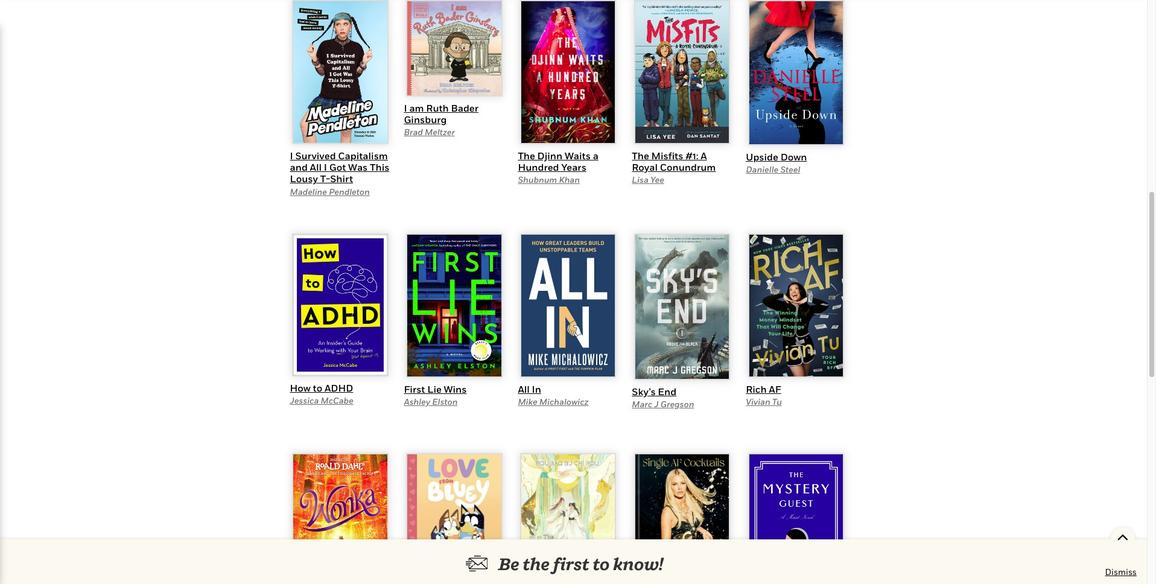Task type: locate. For each thing, give the bounding box(es) containing it.
i left got
[[324, 161, 327, 173]]

first lie wins ashley elston
[[404, 383, 467, 407]]

a
[[701, 150, 707, 162]]

the inside the djinn waits a hundred years shubnum khan
[[518, 150, 535, 162]]

1 horizontal spatial the
[[632, 150, 649, 162]]

upside down image
[[748, 0, 845, 145]]

i survived capitalism and all i got was this lousy t-shirt image
[[292, 0, 389, 144]]

0 vertical spatial all
[[310, 161, 322, 173]]

rich af image
[[748, 233, 845, 378]]

to right first at the bottom
[[593, 554, 610, 574]]

ashley
[[404, 397, 430, 407]]

0 vertical spatial to
[[313, 382, 322, 394]]

how to adhd image
[[292, 233, 389, 377]]

wins
[[444, 383, 467, 395]]

the djinn waits a hundred years shubnum khan
[[518, 150, 599, 185]]

2 the from the left
[[632, 150, 649, 162]]

expand/collapse sign up banner image
[[1118, 528, 1129, 546]]

first
[[553, 554, 590, 574]]

all right and
[[310, 161, 322, 173]]

upside down link
[[746, 151, 807, 163]]

rich
[[746, 383, 767, 395]]

vivian tu link
[[746, 397, 782, 407]]

to
[[313, 382, 322, 394], [593, 554, 610, 574]]

all left "in"
[[518, 383, 530, 395]]

shirt
[[330, 173, 353, 185]]

the mystery guest image
[[748, 453, 845, 584]]

lousy
[[290, 173, 318, 185]]

brad
[[404, 127, 423, 137]]

i left survived
[[290, 150, 293, 162]]

survived
[[295, 150, 336, 162]]

mike
[[518, 397, 538, 407]]

the up lisa
[[632, 150, 649, 162]]

all in image
[[520, 233, 617, 378]]

1 vertical spatial all
[[518, 383, 530, 395]]

how to adhd jessica mccabe
[[290, 382, 354, 406]]

the
[[518, 150, 535, 162], [632, 150, 649, 162]]

i for i am ruth bader ginsburg
[[404, 102, 407, 114]]

conundrum
[[660, 161, 716, 173]]

2 horizontal spatial i
[[404, 102, 407, 114]]

1 horizontal spatial to
[[593, 554, 610, 574]]

0 horizontal spatial i
[[290, 150, 293, 162]]

dismiss link
[[1106, 566, 1137, 578]]

this
[[370, 161, 390, 173]]

the for hundred
[[518, 150, 535, 162]]

0 horizontal spatial the
[[518, 150, 535, 162]]

the left djinn
[[518, 150, 535, 162]]

first
[[404, 383, 425, 395]]

the inside 'the misfits #1: a royal conundrum lisa yee'
[[632, 150, 649, 162]]

the misfits #1: a royal conundrum lisa yee
[[632, 150, 716, 185]]

lisa yee link
[[632, 175, 665, 185]]

how to adhd link
[[290, 382, 353, 394]]

hundred
[[518, 161, 559, 173]]

i inside the i am ruth bader ginsburg brad meltzer
[[404, 102, 407, 114]]

elston
[[432, 397, 458, 407]]

i left am
[[404, 102, 407, 114]]

1 vertical spatial to
[[593, 554, 610, 574]]

i survived capitalism and all i got was this lousy t-shirt link
[[290, 150, 390, 185]]

sky's end link
[[632, 386, 677, 398]]

af
[[769, 383, 782, 395]]

0 horizontal spatial all
[[310, 161, 322, 173]]

wonka image
[[292, 453, 389, 584]]

first lie wins link
[[404, 383, 467, 395]]

mike michalowicz link
[[518, 397, 589, 407]]

bader
[[451, 102, 479, 114]]

madeline pendleton link
[[290, 186, 370, 197]]

was
[[348, 161, 368, 173]]

to inside 'how to adhd jessica mccabe'
[[313, 382, 322, 394]]

j
[[655, 399, 659, 409]]

gregson
[[661, 399, 695, 409]]

brad meltzer link
[[404, 127, 455, 137]]

all inside all in mike michalowicz
[[518, 383, 530, 395]]

the misfits #1: a royal conundrum link
[[632, 150, 716, 173]]

mccabe
[[321, 396, 354, 406]]

shubnum khan link
[[518, 175, 580, 185]]

love from bluey image
[[406, 453, 503, 569]]

single af cocktails image
[[634, 453, 731, 576]]

waits
[[565, 150, 591, 162]]

0 horizontal spatial to
[[313, 382, 322, 394]]

all
[[310, 161, 322, 173], [518, 383, 530, 395]]

1 horizontal spatial all
[[518, 383, 530, 395]]

years
[[562, 161, 587, 173]]

1 the from the left
[[518, 150, 535, 162]]

to up jessica mccabe link
[[313, 382, 322, 394]]

jessica mccabe link
[[290, 396, 354, 406]]

lisa
[[632, 175, 649, 185]]

meltzer
[[425, 127, 455, 137]]

i
[[404, 102, 407, 114], [290, 150, 293, 162], [324, 161, 327, 173]]

dismiss
[[1106, 567, 1137, 577]]

vivian
[[746, 397, 771, 407]]

all inside i survived capitalism and all i got was this lousy t-shirt madeline pendleton
[[310, 161, 322, 173]]

be
[[498, 554, 520, 574]]

marc j gregson link
[[632, 399, 695, 409]]

be the first to know!
[[498, 554, 664, 574]]

rich af link
[[746, 383, 782, 395]]

pendleton
[[329, 186, 370, 197]]

jessica
[[290, 396, 319, 406]]

rich af vivian tu
[[746, 383, 782, 407]]

i am ruth bader ginsburg brad meltzer
[[404, 102, 479, 137]]



Task type: vqa. For each thing, say whether or not it's contained in the screenshot.


Task type: describe. For each thing, give the bounding box(es) containing it.
all in link
[[518, 383, 541, 395]]

am
[[410, 102, 424, 114]]

1 horizontal spatial i
[[324, 161, 327, 173]]

ginsburg
[[404, 113, 447, 125]]

a
[[593, 150, 599, 162]]

t-
[[320, 173, 330, 185]]

upside
[[746, 151, 779, 163]]

i for i survived capitalism and all i got was this lousy t-shirt
[[290, 150, 293, 162]]

i am ruth bader ginsburg image
[[406, 0, 503, 96]]

danielle
[[746, 164, 779, 174]]

lie
[[428, 383, 442, 395]]

the for royal
[[632, 150, 649, 162]]

end
[[658, 386, 677, 398]]

sky's end image
[[634, 233, 731, 380]]

first lie wins image
[[406, 233, 503, 378]]

capitalism
[[338, 150, 388, 162]]

steel
[[781, 164, 801, 174]]

shubnum
[[518, 175, 557, 185]]

i survived capitalism and all i got was this lousy t-shirt madeline pendleton
[[290, 150, 390, 197]]

sky's end marc j gregson
[[632, 386, 695, 409]]

ashley elston link
[[404, 397, 458, 407]]

upside down danielle steel
[[746, 151, 807, 174]]

khan
[[559, 175, 580, 185]]

misfits
[[652, 150, 684, 162]]

in
[[532, 383, 541, 395]]

how
[[290, 382, 311, 394]]

madeline
[[290, 186, 327, 197]]

tu
[[773, 397, 782, 407]]

michalowicz
[[540, 397, 589, 407]]

all in mike michalowicz
[[518, 383, 589, 407]]

sky's
[[632, 386, 656, 398]]

got
[[329, 161, 346, 173]]

the
[[523, 554, 550, 574]]

and
[[290, 161, 308, 173]]

the djinn waits a hundred years image
[[520, 0, 617, 144]]

the djinn waits a hundred years link
[[518, 150, 599, 173]]

ruth
[[426, 102, 449, 114]]

#1:
[[686, 150, 699, 162]]

the misfits #1: a royal conundrum image
[[634, 0, 731, 144]]

the husky and his white cat shizun: erha he ta de bai mao shizun (novel) vol. 4 image
[[520, 453, 617, 584]]

danielle steel link
[[746, 164, 801, 174]]

marc
[[632, 399, 653, 409]]

adhd
[[325, 382, 353, 394]]

down
[[781, 151, 807, 163]]

i am ruth bader ginsburg link
[[404, 102, 479, 125]]

yee
[[651, 175, 665, 185]]

royal
[[632, 161, 658, 173]]

know!
[[613, 554, 664, 574]]

djinn
[[538, 150, 563, 162]]



